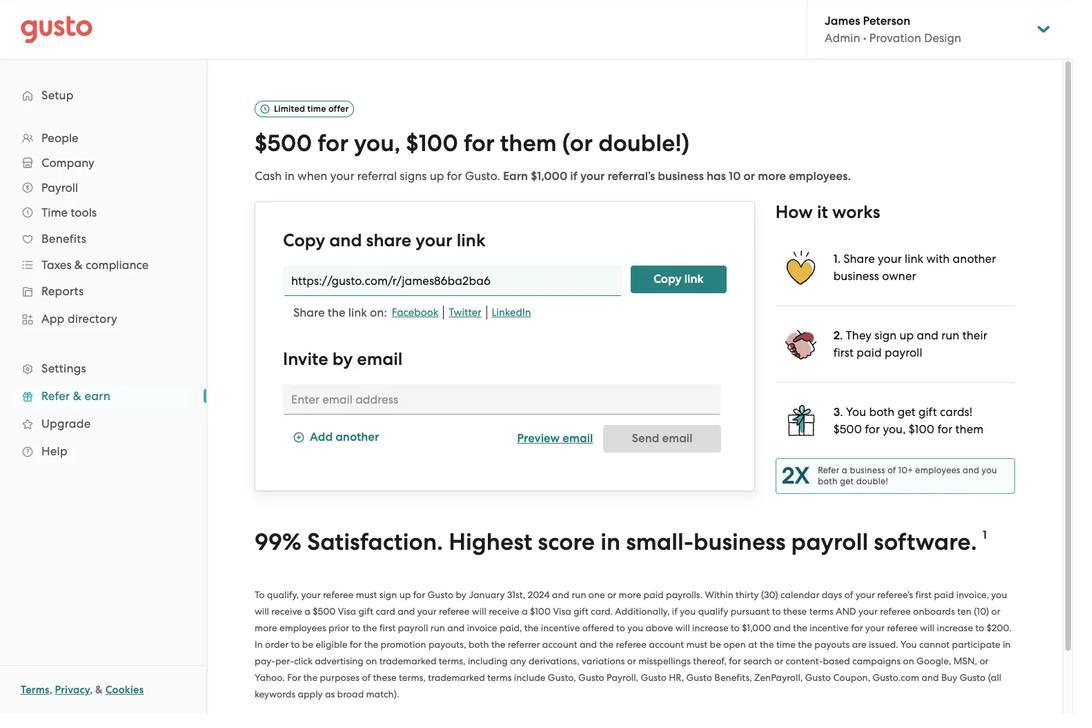Task type: locate. For each thing, give the bounding box(es) containing it.
$1,000
[[531, 169, 567, 183], [742, 622, 771, 633]]

account up derivations,
[[542, 639, 577, 650]]

2 vertical spatial of
[[362, 672, 371, 683]]

in inside to qualify, your referee must sign up for gusto by january 31st, 2024 and run one or more paid payrolls. within thirty (30) calendar days of your referee's first paid invoice, you will receive a $500 visa gift card and your referee will receive a $100 visa gift card. additionally, if you qualify pursuant to these terms and your referee onboards ten (10) or more employees prior to the first payroll run and invoice paid, the incentive offered to you above will increase to $1,000 and the incentive for your referee will increase to $200. in order to be eligible for the promotion payouts, both the referrer account and the referee account must be open at the time the payouts are issued. you cannot participate in pay-per-click advertising on trademarked terms, including any derivations, variations or misspellings thereof, for search or content-based campaigns on google, msn, or yahoo. for the purposes of these terms, trademarked terms include gusto, gusto payroll, gusto hr, gusto benefits, zenpayroll, gusto coupon, gusto.com and buy gusto (all keywords apply as broad match).
[[1003, 639, 1011, 650]]

of inside refer a business of 10+ employees and you both get double!
[[888, 465, 896, 475]]

more
[[758, 169, 786, 183], [619, 589, 641, 600], [255, 622, 277, 633]]

limited
[[274, 104, 305, 114]]

for left gusto.
[[447, 169, 462, 183]]

account up misspellings in the bottom right of the page
[[649, 639, 684, 650]]

and right card
[[398, 606, 415, 617]]

your down (or
[[580, 169, 605, 183]]

gift left the cards!
[[918, 405, 937, 419]]

refer inside refer & earn link
[[41, 389, 70, 403]]

& right taxes
[[74, 258, 83, 272]]

0 vertical spatial more
[[758, 169, 786, 183]]

another right with at the top of page
[[953, 252, 996, 266]]

in
[[255, 639, 263, 650]]

another inside button
[[336, 430, 379, 445]]

3
[[833, 405, 840, 419]]

. inside 1 . share your link with another business owner
[[838, 252, 841, 266]]

2x list
[[775, 229, 1015, 494]]

2 vertical spatial both
[[469, 639, 489, 650]]

up right signs at the top
[[430, 169, 444, 183]]

0 horizontal spatial $500
[[255, 129, 312, 157]]

1 horizontal spatial more
[[619, 589, 641, 600]]

these up match). at the left of the page
[[373, 672, 397, 683]]

. inside 2 . they sign up and run their first paid payroll
[[840, 328, 843, 342]]

1 vertical spatial you,
[[883, 422, 906, 436]]

1 vertical spatial email
[[563, 431, 593, 446]]

order
[[265, 639, 289, 650]]

more up in
[[255, 622, 277, 633]]

your inside 1 . share your link with another business owner
[[878, 252, 902, 266]]

1 horizontal spatial $100
[[530, 606, 551, 617]]

you, up "10+" on the bottom right of page
[[883, 422, 906, 436]]

twitter
[[449, 306, 481, 319]]

gusto,
[[548, 672, 576, 683]]

0 horizontal spatial receive
[[271, 606, 302, 617]]

account
[[542, 639, 577, 650], [649, 639, 684, 650]]

terms
[[809, 606, 834, 617], [487, 672, 512, 683]]

99% satisfaction. highest score in small-business payroll software. 1
[[255, 528, 987, 556]]

business left 'owner'
[[833, 269, 879, 283]]

1 horizontal spatial increase
[[937, 622, 973, 633]]

invite by email
[[283, 348, 403, 370]]

pay-
[[255, 655, 275, 666]]

settings link
[[14, 356, 193, 381]]

upgrade
[[41, 417, 91, 431]]

0 vertical spatial share
[[844, 252, 875, 266]]

you right 3 at the right of page
[[846, 405, 866, 419]]

. left they
[[840, 328, 843, 342]]

1 horizontal spatial sign
[[875, 328, 897, 342]]

increase down qualify
[[692, 622, 729, 633]]

in right 'score'
[[601, 528, 621, 556]]

1 vertical spatial first
[[915, 589, 932, 600]]

terms
[[21, 684, 49, 696]]

participate
[[952, 639, 1001, 650]]

add
[[310, 430, 333, 445]]

1 horizontal spatial on
[[903, 655, 914, 666]]

up inside cash in when your referral signs up for gusto. earn $1,000 if your referral's business has 10 or more employees.
[[430, 169, 444, 183]]

0 horizontal spatial employees
[[279, 622, 326, 633]]

2 , from the left
[[90, 684, 93, 696]]

(or
[[562, 129, 593, 157]]

your up 'issued.'
[[865, 622, 885, 633]]

taxes & compliance button
[[14, 253, 193, 277]]

get inside 3 . you both get gift cards! $500 for you, $100 for them
[[898, 405, 916, 419]]

you inside refer a business of 10+ employees and you both get double!
[[982, 465, 997, 475]]

1 visa from the left
[[338, 606, 356, 617]]

copy and share your link
[[283, 230, 486, 251]]

1 vertical spatial get
[[840, 476, 854, 486]]

them
[[500, 129, 557, 157], [955, 422, 984, 436]]

an illustration of a handshake image
[[784, 327, 818, 361]]

another inside 1 . share your link with another business owner
[[953, 252, 996, 266]]

issued.
[[869, 639, 898, 650]]

None field
[[283, 266, 622, 296]]

1 horizontal spatial account
[[649, 639, 684, 650]]

the right for at the left bottom
[[303, 672, 318, 683]]

2 vertical spatial $100
[[530, 606, 551, 617]]

buy
[[941, 672, 957, 683]]

1 horizontal spatial time
[[776, 639, 796, 650]]

0 horizontal spatial must
[[356, 589, 377, 600]]

incentive up payouts
[[810, 622, 849, 633]]

when
[[297, 169, 327, 183]]

payroll up promotion
[[398, 622, 428, 633]]

0 vertical spatial by
[[332, 348, 353, 370]]

0 horizontal spatial another
[[336, 430, 379, 445]]

1 vertical spatial both
[[818, 476, 838, 486]]

business inside refer a business of 10+ employees and you both get double!
[[850, 465, 885, 475]]

refer down settings
[[41, 389, 70, 403]]

double!
[[856, 476, 888, 486]]

sign inside 2 . they sign up and run their first paid payroll
[[875, 328, 897, 342]]

trademarked down payouts,
[[428, 672, 485, 683]]

copy inside copy link button
[[653, 272, 682, 286]]

your
[[330, 169, 354, 183], [580, 169, 605, 183], [416, 230, 452, 251], [878, 252, 902, 266], [301, 589, 321, 600], [856, 589, 875, 600], [417, 606, 437, 617], [859, 606, 878, 617], [865, 622, 885, 633]]

the down calendar
[[793, 622, 807, 633]]

0 horizontal spatial paid
[[644, 589, 664, 600]]

terms, up match). at the left of the page
[[399, 672, 426, 683]]

taxes & compliance
[[41, 258, 149, 272]]

up right they
[[900, 328, 914, 342]]

copy link button
[[631, 266, 726, 293]]

facebook
[[392, 306, 438, 319]]

1 vertical spatial $1,000
[[742, 622, 771, 633]]

1 vertical spatial must
[[686, 639, 708, 650]]

preview email
[[517, 431, 593, 446]]

visa up prior
[[338, 606, 356, 617]]

invoice
[[467, 622, 497, 633]]

or right (10)
[[991, 606, 1001, 617]]

email down the on:
[[357, 348, 403, 370]]

employees inside to qualify, your referee must sign up for gusto by january 31st, 2024 and run one or more paid payrolls. within thirty (30) calendar days of your referee's first paid invoice, you will receive a $500 visa gift card and your referee will receive a $100 visa gift card. additionally, if you qualify pursuant to these terms and your referee onboards ten (10) or more employees prior to the first payroll run and invoice paid, the incentive offered to you above will increase to $1,000 and the incentive for your referee will increase to $200. in order to be eligible for the promotion payouts, both the referrer account and the referee account must be open at the time the payouts are issued. you cannot participate in pay-per-click advertising on trademarked terms, including any derivations, variations or misspellings thereof, for search or content-based campaigns on google, msn, or yahoo. for the purposes of these terms, trademarked terms include gusto, gusto payroll, gusto hr, gusto benefits, zenpayroll, gusto coupon, gusto.com and buy gusto (all keywords apply as broad match).
[[279, 622, 326, 633]]

terms down including
[[487, 672, 512, 683]]

benefits,
[[715, 672, 752, 683]]

1 horizontal spatial gift
[[574, 606, 589, 617]]

2 horizontal spatial first
[[915, 589, 932, 600]]

you inside 3 . you both get gift cards! $500 for you, $100 for them
[[846, 405, 866, 419]]

1 vertical spatial share
[[293, 306, 325, 319]]

tools
[[71, 206, 97, 219]]

0 horizontal spatial be
[[302, 639, 313, 650]]

to
[[255, 589, 265, 600]]

share up invite
[[293, 306, 325, 319]]

& inside dropdown button
[[74, 258, 83, 272]]

,
[[49, 684, 52, 696], [90, 684, 93, 696]]

refer right the 2x
[[818, 465, 840, 475]]

run left one
[[572, 589, 586, 600]]

first down card
[[379, 622, 396, 633]]

sign up card
[[379, 589, 397, 600]]

the left the on:
[[328, 306, 345, 319]]

and down offered
[[580, 639, 597, 650]]

2 incentive from the left
[[810, 622, 849, 633]]

refer a business of 10+ employees and you both get double!
[[818, 465, 997, 486]]

payouts,
[[429, 639, 466, 650]]

how it works
[[775, 201, 880, 223]]

module__icon___go7vc image
[[293, 432, 304, 443]]

on up gusto.com
[[903, 655, 914, 666]]

for down offer
[[318, 129, 348, 157]]

time left offer
[[307, 104, 326, 114]]

0 vertical spatial in
[[285, 169, 295, 183]]

company button
[[14, 150, 193, 175]]

in right "cash"
[[285, 169, 295, 183]]

hr,
[[669, 672, 684, 683]]

1 horizontal spatial incentive
[[810, 622, 849, 633]]

refer inside refer a business of 10+ employees and you both get double!
[[818, 465, 840, 475]]

design
[[924, 31, 961, 45]]

link
[[457, 230, 486, 251], [905, 252, 924, 266], [684, 272, 704, 286], [348, 306, 367, 319]]

copy link
[[653, 272, 704, 286]]

share down 'works'
[[844, 252, 875, 266]]

with
[[926, 252, 950, 266]]

0 horizontal spatial incentive
[[541, 622, 580, 633]]

1 horizontal spatial email
[[563, 431, 593, 446]]

1 right an illustration of a heart image
[[833, 252, 838, 266]]

highest
[[449, 528, 532, 556]]

or up the zenpayroll,
[[774, 655, 783, 666]]

0 vertical spatial sign
[[875, 328, 897, 342]]

2 vertical spatial .
[[840, 405, 843, 419]]

31st,
[[507, 589, 525, 600]]

0 horizontal spatial copy
[[283, 230, 325, 251]]

your right when
[[330, 169, 354, 183]]

&
[[74, 258, 83, 272], [73, 389, 81, 403], [95, 684, 103, 696]]

must
[[356, 589, 377, 600], [686, 639, 708, 650]]

1 horizontal spatial must
[[686, 639, 708, 650]]

1 vertical spatial $500
[[833, 422, 862, 436]]

0 vertical spatial $500
[[255, 129, 312, 157]]

both inside refer a business of 10+ employees and you both get double!
[[818, 476, 838, 486]]

gift left card.
[[574, 606, 589, 617]]

an illustration of a gift image
[[784, 404, 818, 437]]

owner
[[882, 269, 916, 283]]

gusto left january
[[428, 589, 453, 600]]

above
[[646, 622, 673, 633]]

0 vertical spatial if
[[570, 169, 578, 183]]

0 vertical spatial time
[[307, 104, 326, 114]]

incentive up derivations,
[[541, 622, 580, 633]]

of left "10+" on the bottom right of page
[[888, 465, 896, 475]]

0 vertical spatial employees
[[915, 465, 960, 475]]

1 horizontal spatial share
[[844, 252, 875, 266]]

of up and
[[845, 589, 853, 600]]

1 vertical spatial sign
[[379, 589, 397, 600]]

advertising
[[315, 655, 364, 666]]

1 vertical spatial them
[[955, 422, 984, 436]]

receive down the 'qualify,'
[[271, 606, 302, 617]]

1 horizontal spatial $500
[[313, 606, 336, 617]]

earn
[[84, 389, 110, 403]]

1 vertical spatial another
[[336, 430, 379, 445]]

get left the cards!
[[898, 405, 916, 419]]

1 inside "99% satisfaction. highest score in small-business payroll software. 1"
[[983, 528, 987, 542]]

to right prior
[[352, 622, 361, 633]]

an illustration of a heart image
[[784, 250, 818, 285]]

business up double! in the right of the page
[[850, 465, 885, 475]]

yahoo.
[[255, 672, 285, 683]]

payroll up days on the right
[[791, 528, 868, 556]]

facebook button
[[387, 306, 444, 319]]

0 horizontal spatial get
[[840, 476, 854, 486]]

by left january
[[456, 589, 466, 600]]

1 horizontal spatial receive
[[489, 606, 520, 617]]

0 horizontal spatial in
[[285, 169, 295, 183]]

2 horizontal spatial both
[[869, 405, 895, 419]]

app directory
[[41, 312, 117, 326]]

& for earn
[[73, 389, 81, 403]]

in down $200.
[[1003, 639, 1011, 650]]

by inside to qualify, your referee must sign up for gusto by january 31st, 2024 and run one or more paid payrolls. within thirty (30) calendar days of your referee's first paid invoice, you will receive a $500 visa gift card and your referee will receive a $100 visa gift card. additionally, if you qualify pursuant to these terms and your referee onboards ten (10) or more employees prior to the first payroll run and invoice paid, the incentive offered to you above will increase to $1,000 and the incentive for your referee will increase to $200. in order to be eligible for the promotion payouts, both the referrer account and the referee account must be open at the time the payouts are issued. you cannot participate in pay-per-click advertising on trademarked terms, including any derivations, variations or misspellings thereof, for search or content-based campaigns on google, msn, or yahoo. for the purposes of these terms, trademarked terms include gusto, gusto payroll, gusto hr, gusto benefits, zenpayroll, gusto coupon, gusto.com and buy gusto (all keywords apply as broad match).
[[456, 589, 466, 600]]

1 horizontal spatial if
[[672, 606, 678, 617]]

$1,000 inside to qualify, your referee must sign up for gusto by january 31st, 2024 and run one or more paid payrolls. within thirty (30) calendar days of your referee's first paid invoice, you will receive a $500 visa gift card and your referee will receive a $100 visa gift card. additionally, if you qualify pursuant to these terms and your referee onboards ten (10) or more employees prior to the first payroll run and invoice paid, the incentive offered to you above will increase to $1,000 and the incentive for your referee will increase to $200. in order to be eligible for the promotion payouts, both the referrer account and the referee account must be open at the time the payouts are issued. you cannot participate in pay-per-click advertising on trademarked terms, including any derivations, variations or misspellings thereof, for search or content-based campaigns on google, msn, or yahoo. for the purposes of these terms, trademarked terms include gusto, gusto payroll, gusto hr, gusto benefits, zenpayroll, gusto coupon, gusto.com and buy gusto (all keywords apply as broad match).
[[742, 622, 771, 633]]

0 horizontal spatial of
[[362, 672, 371, 683]]

visa
[[338, 606, 356, 617], [553, 606, 571, 617]]

if down payrolls.
[[672, 606, 678, 617]]

and inside 2 . they sign up and run their first paid payroll
[[917, 328, 939, 342]]

your inside cash in when your referral signs up for gusto. earn $1,000 if your referral's business has 10 or more employees.
[[330, 169, 354, 183]]

.
[[838, 252, 841, 266], [840, 328, 843, 342], [840, 405, 843, 419]]

1 horizontal spatial employees
[[915, 465, 960, 475]]

a inside refer a business of 10+ employees and you both get double!
[[842, 465, 848, 475]]

copy for copy link
[[653, 272, 682, 286]]

app directory link
[[14, 306, 193, 331]]

of
[[888, 465, 896, 475], [845, 589, 853, 600], [362, 672, 371, 683]]

run inside 2 . they sign up and run their first paid payroll
[[941, 328, 960, 342]]

must up card
[[356, 589, 377, 600]]

a right the 2x
[[842, 465, 848, 475]]

how
[[775, 201, 813, 223]]

0 horizontal spatial refer
[[41, 389, 70, 403]]

up inside to qualify, your referee must sign up for gusto by january 31st, 2024 and run one or more paid payrolls. within thirty (30) calendar days of your referee's first paid invoice, you will receive a $500 visa gift card and your referee will receive a $100 visa gift card. additionally, if you qualify pursuant to these terms and your referee onboards ten (10) or more employees prior to the first payroll run and invoice paid, the incentive offered to you above will increase to $1,000 and the incentive for your referee will increase to $200. in order to be eligible for the promotion payouts, both the referrer account and the referee account must be open at the time the payouts are issued. you cannot participate in pay-per-click advertising on trademarked terms, including any derivations, variations or misspellings thereof, for search or content-based campaigns on google, msn, or yahoo. for the purposes of these terms, trademarked terms include gusto, gusto payroll, gusto hr, gusto benefits, zenpayroll, gusto coupon, gusto.com and buy gusto (all keywords apply as broad match).
[[399, 589, 411, 600]]

up up promotion
[[399, 589, 411, 600]]

1 horizontal spatial terms,
[[439, 655, 466, 666]]

2 horizontal spatial a
[[842, 465, 848, 475]]

receive up paid,
[[489, 606, 520, 617]]

the
[[328, 306, 345, 319], [363, 622, 377, 633], [524, 622, 539, 633], [793, 622, 807, 633], [364, 639, 378, 650], [491, 639, 506, 650], [599, 639, 614, 650], [760, 639, 774, 650], [798, 639, 812, 650], [303, 672, 318, 683]]

1 vertical spatial run
[[572, 589, 586, 600]]

for inside cash in when your referral signs up for gusto. earn $1,000 if your referral's business has 10 or more employees.
[[447, 169, 462, 183]]

. right an illustration of a heart image
[[838, 252, 841, 266]]

Enter email address email field
[[283, 384, 721, 415]]

referee's
[[877, 589, 913, 600]]

0 horizontal spatial up
[[399, 589, 411, 600]]

0 horizontal spatial account
[[542, 639, 577, 650]]

be up click
[[302, 639, 313, 650]]

referee
[[323, 589, 354, 600], [439, 606, 470, 617], [880, 606, 911, 617], [887, 622, 918, 633], [616, 639, 647, 650]]

and inside refer a business of 10+ employees and you both get double!
[[963, 465, 980, 475]]

0 horizontal spatial first
[[379, 622, 396, 633]]

2 horizontal spatial $500
[[833, 422, 862, 436]]

2 horizontal spatial in
[[1003, 639, 1011, 650]]

refer for refer & earn
[[41, 389, 70, 403]]

if inside to qualify, your referee must sign up for gusto by january 31st, 2024 and run one or more paid payrolls. within thirty (30) calendar days of your referee's first paid invoice, you will receive a $500 visa gift card and your referee will receive a $100 visa gift card. additionally, if you qualify pursuant to these terms and your referee onboards ten (10) or more employees prior to the first payroll run and invoice paid, the incentive offered to you above will increase to $1,000 and the incentive for your referee will increase to $200. in order to be eligible for the promotion payouts, both the referrer account and the referee account must be open at the time the payouts are issued. you cannot participate in pay-per-click advertising on trademarked terms, including any derivations, variations or misspellings thereof, for search or content-based campaigns on google, msn, or yahoo. for the purposes of these terms, trademarked terms include gusto, gusto payroll, gusto hr, gusto benefits, zenpayroll, gusto coupon, gusto.com and buy gusto (all keywords apply as broad match).
[[672, 606, 678, 617]]

you, inside 3 . you both get gift cards! $500 for you, $100 for them
[[883, 422, 906, 436]]

0 horizontal spatial sign
[[379, 589, 397, 600]]

1 vertical spatial up
[[900, 328, 914, 342]]

$100
[[406, 129, 458, 157], [909, 422, 935, 436], [530, 606, 551, 617]]

time up content-
[[776, 639, 796, 650]]

gusto down misspellings in the bottom right of the page
[[641, 672, 667, 683]]

2 vertical spatial more
[[255, 622, 277, 633]]

get
[[898, 405, 916, 419], [840, 476, 854, 486]]

get inside refer a business of 10+ employees and you both get double!
[[840, 476, 854, 486]]

0 horizontal spatial both
[[469, 639, 489, 650]]

1 vertical spatial time
[[776, 639, 796, 650]]

paid
[[857, 346, 882, 359], [644, 589, 664, 600], [934, 589, 954, 600]]

1 . share your link with another business owner
[[833, 252, 996, 283]]

run up payouts,
[[430, 622, 445, 633]]

1 horizontal spatial by
[[456, 589, 466, 600]]

payroll button
[[14, 175, 193, 200]]

you inside to qualify, your referee must sign up for gusto by january 31st, 2024 and run one or more paid payrolls. within thirty (30) calendar days of your referee's first paid invoice, you will receive a $500 visa gift card and your referee will receive a $100 visa gift card. additionally, if you qualify pursuant to these terms and your referee onboards ten (10) or more employees prior to the first payroll run and invoice paid, the incentive offered to you above will increase to $1,000 and the incentive for your referee will increase to $200. in order to be eligible for the promotion payouts, both the referrer account and the referee account must be open at the time the payouts are issued. you cannot participate in pay-per-click advertising on trademarked terms, including any derivations, variations or misspellings thereof, for search or content-based campaigns on google, msn, or yahoo. for the purposes of these terms, trademarked terms include gusto, gusto payroll, gusto hr, gusto benefits, zenpayroll, gusto coupon, gusto.com and buy gusto (all keywords apply as broad match).
[[901, 639, 917, 650]]

0 vertical spatial get
[[898, 405, 916, 419]]

$500 down limited in the left top of the page
[[255, 129, 312, 157]]

for
[[318, 129, 348, 157], [464, 129, 495, 157], [447, 169, 462, 183], [865, 422, 880, 436], [937, 422, 953, 436], [413, 589, 425, 600], [851, 622, 863, 633], [350, 639, 362, 650], [729, 655, 741, 666]]

1 vertical spatial copy
[[653, 272, 682, 286]]

2 horizontal spatial payroll
[[885, 346, 922, 359]]

$100 up signs at the top
[[406, 129, 458, 157]]

your right share
[[416, 230, 452, 251]]

2 on from the left
[[903, 655, 914, 666]]

1 horizontal spatial you,
[[883, 422, 906, 436]]

or right 10
[[744, 169, 755, 183]]

1 horizontal spatial copy
[[653, 272, 682, 286]]

cards!
[[940, 405, 973, 419]]

1 horizontal spatial up
[[430, 169, 444, 183]]

their
[[962, 328, 987, 342]]

1 be from the left
[[302, 639, 313, 650]]

list
[[0, 126, 206, 465]]

2 vertical spatial first
[[379, 622, 396, 633]]

1 on from the left
[[366, 655, 377, 666]]

1 account from the left
[[542, 639, 577, 650]]

1 inside 1 . share your link with another business owner
[[833, 252, 838, 266]]

you, up referral
[[354, 129, 400, 157]]

including
[[468, 655, 508, 666]]

1 horizontal spatial refer
[[818, 465, 840, 475]]

0 vertical spatial trademarked
[[379, 655, 436, 666]]

for up advertising
[[350, 639, 362, 650]]

1 horizontal spatial payroll
[[791, 528, 868, 556]]

preview email button
[[517, 425, 593, 453]]

sign
[[875, 328, 897, 342], [379, 589, 397, 600]]

be
[[302, 639, 313, 650], [710, 639, 721, 650]]

1 vertical spatial by
[[456, 589, 466, 600]]

paid up onboards
[[934, 589, 954, 600]]

them inside 3 . you both get gift cards! $500 for you, $100 for them
[[955, 422, 984, 436]]

terms,
[[439, 655, 466, 666], [399, 672, 426, 683]]

2 horizontal spatial run
[[941, 328, 960, 342]]

0 vertical spatial .
[[838, 252, 841, 266]]

0 horizontal spatial ,
[[49, 684, 52, 696]]

0 vertical spatial email
[[357, 348, 403, 370]]

in inside cash in when your referral signs up for gusto. earn $1,000 if your referral's business has 10 or more employees.
[[285, 169, 295, 183]]

1 horizontal spatial 1
[[983, 528, 987, 542]]

1 horizontal spatial get
[[898, 405, 916, 419]]

0 vertical spatial &
[[74, 258, 83, 272]]

content-
[[786, 655, 823, 666]]

if down (or
[[570, 169, 578, 183]]

by right invite
[[332, 348, 353, 370]]

or up the payroll,
[[627, 655, 636, 666]]

0 vertical spatial another
[[953, 252, 996, 266]]

0 vertical spatial must
[[356, 589, 377, 600]]

refer for refer a business of 10+ employees and you both get double!
[[818, 465, 840, 475]]

paid down they
[[857, 346, 882, 359]]

sign right they
[[875, 328, 897, 342]]

trademarked
[[379, 655, 436, 666], [428, 672, 485, 683]]

terms, down payouts,
[[439, 655, 466, 666]]

invite
[[283, 348, 328, 370]]

business inside 1 . share your link with another business owner
[[833, 269, 879, 283]]

. inside 3 . you both get gift cards! $500 for you, $100 for them
[[840, 405, 843, 419]]

copy
[[283, 230, 325, 251], [653, 272, 682, 286]]



Task type: describe. For each thing, give the bounding box(es) containing it.
reports link
[[14, 279, 193, 304]]

2
[[833, 328, 840, 343]]

and
[[836, 606, 856, 617]]

link inside copy link button
[[684, 272, 704, 286]]

app
[[41, 312, 65, 326]]

cash
[[255, 169, 282, 183]]

search
[[743, 655, 772, 666]]

msn,
[[954, 655, 977, 666]]

0 horizontal spatial if
[[570, 169, 578, 183]]

coupon,
[[833, 672, 870, 683]]

card
[[376, 606, 395, 617]]

1 , from the left
[[49, 684, 52, 696]]

first inside 2 . they sign up and run their first paid payroll
[[833, 346, 854, 359]]

1 horizontal spatial run
[[572, 589, 586, 600]]

paid,
[[500, 622, 522, 633]]

2 horizontal spatial more
[[758, 169, 786, 183]]

broad
[[337, 688, 364, 700]]

$100 inside 3 . you both get gift cards! $500 for you, $100 for them
[[909, 422, 935, 436]]

and up payouts,
[[447, 622, 465, 633]]

time inside to qualify, your referee must sign up for gusto by january 31st, 2024 and run one or more paid payrolls. within thirty (30) calendar days of your referee's first paid invoice, you will receive a $500 visa gift card and your referee will receive a $100 visa gift card. additionally, if you qualify pursuant to these terms and your referee onboards ten (10) or more employees prior to the first payroll run and invoice paid, the incentive offered to you above will increase to $1,000 and the incentive for your referee will increase to $200. in order to be eligible for the promotion payouts, both the referrer account and the referee account must be open at the time the payouts are issued. you cannot participate in pay-per-click advertising on trademarked terms, including any derivations, variations or misspellings thereof, for search or content-based campaigns on google, msn, or yahoo. for the purposes of these terms, trademarked terms include gusto, gusto payroll, gusto hr, gusto benefits, zenpayroll, gusto coupon, gusto.com and buy gusto (all keywords apply as broad match).
[[776, 639, 796, 650]]

score
[[538, 528, 595, 556]]

2 visa from the left
[[553, 606, 571, 617]]

1 vertical spatial terms
[[487, 672, 512, 683]]

one
[[589, 589, 605, 600]]

to right offered
[[616, 622, 625, 633]]

employees inside refer a business of 10+ employees and you both get double!
[[915, 465, 960, 475]]

time
[[41, 206, 68, 219]]

1 horizontal spatial a
[[522, 606, 528, 617]]

settings
[[41, 362, 86, 375]]

0 horizontal spatial gift
[[358, 606, 373, 617]]

refer & earn
[[41, 389, 110, 403]]

0 horizontal spatial $100
[[406, 129, 458, 157]]

payrolls.
[[666, 589, 703, 600]]

2 account from the left
[[649, 639, 684, 650]]

both inside 3 . you both get gift cards! $500 for you, $100 for them
[[869, 405, 895, 419]]

the up variations
[[599, 639, 614, 650]]

0 horizontal spatial a
[[305, 606, 310, 617]]

1 horizontal spatial of
[[845, 589, 853, 600]]

prior
[[329, 622, 349, 633]]

satisfaction.
[[307, 528, 443, 556]]

business left has
[[658, 169, 704, 183]]

to down (10)
[[975, 622, 984, 633]]

pursuant
[[731, 606, 770, 617]]

thirty
[[736, 589, 759, 600]]

privacy
[[55, 684, 90, 696]]

list containing people
[[0, 126, 206, 465]]

0 horizontal spatial them
[[500, 129, 557, 157]]

click
[[294, 655, 313, 666]]

1 vertical spatial terms,
[[399, 672, 426, 683]]

your up payouts,
[[417, 606, 437, 617]]

2024
[[528, 589, 550, 600]]

2 vertical spatial &
[[95, 684, 103, 696]]

at
[[748, 639, 758, 650]]

cash in when your referral signs up for gusto. earn $1,000 if your referral's business has 10 or more employees.
[[255, 169, 851, 183]]

will down to
[[255, 606, 269, 617]]

10+
[[898, 465, 913, 475]]

onboards
[[913, 606, 955, 617]]

0 horizontal spatial time
[[307, 104, 326, 114]]

both inside to qualify, your referee must sign up for gusto by january 31st, 2024 and run one or more paid payrolls. within thirty (30) calendar days of your referee's first paid invoice, you will receive a $500 visa gift card and your referee will receive a $100 visa gift card. additionally, if you qualify pursuant to these terms and your referee onboards ten (10) or more employees prior to the first payroll run and invoice paid, the incentive offered to you above will increase to $1,000 and the incentive for your referee will increase to $200. in order to be eligible for the promotion payouts, both the referrer account and the referee account must be open at the time the payouts are issued. you cannot participate in pay-per-click advertising on trademarked terms, including any derivations, variations or misspellings thereof, for search or content-based campaigns on google, msn, or yahoo. for the purposes of these terms, trademarked terms include gusto, gusto payroll, gusto hr, gusto benefits, zenpayroll, gusto coupon, gusto.com and buy gusto (all keywords apply as broad match).
[[469, 639, 489, 650]]

to up open
[[731, 622, 740, 633]]

will up invoice
[[472, 606, 486, 617]]

days
[[822, 589, 842, 600]]

share
[[366, 230, 412, 251]]

sign inside to qualify, your referee must sign up for gusto by january 31st, 2024 and run one or more paid payrolls. within thirty (30) calendar days of your referee's first paid invoice, you will receive a $500 visa gift card and your referee will receive a $100 visa gift card. additionally, if you qualify pursuant to these terms and your referee onboards ten (10) or more employees prior to the first payroll run and invoice paid, the incentive offered to you above will increase to $1,000 and the incentive for your referee will increase to $200. in order to be eligible for the promotion payouts, both the referrer account and the referee account must be open at the time the payouts are issued. you cannot participate in pay-per-click advertising on trademarked terms, including any derivations, variations or misspellings thereof, for search or content-based campaigns on google, msn, or yahoo. for the purposes of these terms, trademarked terms include gusto, gusto payroll, gusto hr, gusto benefits, zenpayroll, gusto coupon, gusto.com and buy gusto (all keywords apply as broad match).
[[379, 589, 397, 600]]

for up promotion
[[413, 589, 425, 600]]

0 vertical spatial terms
[[809, 606, 834, 617]]

keywords
[[255, 688, 295, 700]]

time tools
[[41, 206, 97, 219]]

payroll inside 2 . they sign up and run their first paid payroll
[[885, 346, 922, 359]]

referee up prior
[[323, 589, 354, 600]]

. for 2
[[840, 328, 843, 342]]

referral's
[[608, 169, 655, 183]]

time tools button
[[14, 200, 193, 225]]

2 horizontal spatial paid
[[934, 589, 954, 600]]

$100 inside to qualify, your referee must sign up for gusto by january 31st, 2024 and run one or more paid payrolls. within thirty (30) calendar days of your referee's first paid invoice, you will receive a $500 visa gift card and your referee will receive a $100 visa gift card. additionally, if you qualify pursuant to these terms and your referee onboards ten (10) or more employees prior to the first payroll run and invoice paid, the incentive offered to you above will increase to $1,000 and the incentive for your referee will increase to $200. in order to be eligible for the promotion payouts, both the referrer account and the referee account must be open at the time the payouts are issued. you cannot participate in pay-per-click advertising on trademarked terms, including any derivations, variations or misspellings thereof, for search or content-based campaigns on google, msn, or yahoo. for the purposes of these terms, trademarked terms include gusto, gusto payroll, gusto hr, gusto benefits, zenpayroll, gusto coupon, gusto.com and buy gusto (all keywords apply as broad match).
[[530, 606, 551, 617]]

open
[[723, 639, 746, 650]]

email inside button
[[563, 431, 593, 446]]

gusto navigation element
[[0, 59, 206, 487]]

10
[[729, 169, 741, 183]]

2 increase from the left
[[937, 622, 973, 633]]

copy for copy and share your link
[[283, 230, 325, 251]]

and down the "google,"
[[922, 672, 939, 683]]

eligible
[[316, 639, 347, 650]]

people button
[[14, 126, 193, 150]]

1 vertical spatial these
[[373, 672, 397, 683]]

cannot
[[919, 639, 950, 650]]

1 vertical spatial payroll
[[791, 528, 868, 556]]

the up including
[[491, 639, 506, 650]]

to down (30)
[[772, 606, 781, 617]]

limited time offer
[[274, 104, 349, 114]]

preview
[[517, 431, 560, 446]]

share the link on: facebook
[[293, 306, 438, 319]]

google,
[[917, 655, 951, 666]]

3 . you both get gift cards! $500 for you, $100 for them
[[833, 405, 984, 436]]

include
[[514, 672, 546, 683]]

0 horizontal spatial share
[[293, 306, 325, 319]]

peterson
[[863, 14, 910, 28]]

& for compliance
[[74, 258, 83, 272]]

for down the cards!
[[937, 422, 953, 436]]

thereof,
[[693, 655, 727, 666]]

1 receive from the left
[[271, 606, 302, 617]]

your right the 'qualify,'
[[301, 589, 321, 600]]

benefits
[[41, 232, 86, 246]]

directory
[[68, 312, 117, 326]]

promotion
[[381, 639, 426, 650]]

and right 2024
[[552, 589, 569, 600]]

2 be from the left
[[710, 639, 721, 650]]

or down participate
[[980, 655, 989, 666]]

the right at
[[760, 639, 774, 650]]

up for and
[[399, 589, 411, 600]]

qualify
[[698, 606, 728, 617]]

gift inside 3 . you both get gift cards! $500 for you, $100 for them
[[918, 405, 937, 419]]

. for 1
[[838, 252, 841, 266]]

up for referral's
[[430, 169, 444, 183]]

share inside 1 . share your link with another business owner
[[844, 252, 875, 266]]

1 vertical spatial trademarked
[[428, 672, 485, 683]]

within
[[705, 589, 733, 600]]

gusto down msn,
[[960, 672, 986, 683]]

software.
[[874, 528, 977, 556]]

add another
[[310, 430, 379, 445]]

invoice,
[[956, 589, 989, 600]]

$500 for you, $100 for them (or double!)
[[255, 129, 690, 157]]

people
[[41, 131, 78, 145]]

payroll inside to qualify, your referee must sign up for gusto by january 31st, 2024 and run one or more paid payrolls. within thirty (30) calendar days of your referee's first paid invoice, you will receive a $500 visa gift card and your referee will receive a $100 visa gift card. additionally, if you qualify pursuant to these terms and your referee onboards ten (10) or more employees prior to the first payroll run and invoice paid, the incentive offered to you above will increase to $1,000 and the incentive for your referee will increase to $200. in order to be eligible for the promotion payouts, both the referrer account and the referee account must be open at the time the payouts are issued. you cannot participate in pay-per-click advertising on trademarked terms, including any derivations, variations or misspellings thereof, for search or content-based campaigns on google, msn, or yahoo. for the purposes of these terms, trademarked terms include gusto, gusto payroll, gusto hr, gusto benefits, zenpayroll, gusto coupon, gusto.com and buy gusto (all keywords apply as broad match).
[[398, 622, 428, 633]]

0 vertical spatial terms,
[[439, 655, 466, 666]]

gusto down variations
[[578, 672, 604, 683]]

the left promotion
[[364, 639, 378, 650]]

your right and
[[859, 606, 878, 617]]

and left share
[[329, 230, 362, 251]]

$500 inside to qualify, your referee must sign up for gusto by january 31st, 2024 and run one or more paid payrolls. within thirty (30) calendar days of your referee's first paid invoice, you will receive a $500 visa gift card and your referee will receive a $100 visa gift card. additionally, if you qualify pursuant to these terms and your referee onboards ten (10) or more employees prior to the first payroll run and invoice paid, the incentive offered to you above will increase to $1,000 and the incentive for your referee will increase to $200. in order to be eligible for the promotion payouts, both the referrer account and the referee account must be open at the time the payouts are issued. you cannot participate in pay-per-click advertising on trademarked terms, including any derivations, variations or misspellings thereof, for search or content-based campaigns on google, msn, or yahoo. for the purposes of these terms, trademarked terms include gusto, gusto payroll, gusto hr, gusto benefits, zenpayroll, gusto coupon, gusto.com and buy gusto (all keywords apply as broad match).
[[313, 606, 336, 617]]

0 vertical spatial these
[[783, 606, 807, 617]]

gusto down content-
[[805, 672, 831, 683]]

referee up 'issued.'
[[887, 622, 918, 633]]

1 incentive from the left
[[541, 622, 580, 633]]

the down card
[[363, 622, 377, 633]]

and down (30)
[[773, 622, 791, 633]]

as
[[325, 688, 335, 700]]

compliance
[[86, 258, 149, 272]]

2x
[[782, 462, 810, 490]]

1 vertical spatial more
[[619, 589, 641, 600]]

qualify,
[[267, 589, 299, 600]]

it
[[817, 201, 828, 223]]

to up click
[[291, 639, 300, 650]]

up inside 2 . they sign up and run their first paid payroll
[[900, 328, 914, 342]]

additionally,
[[615, 606, 670, 617]]

they
[[846, 328, 872, 342]]

upgrade link
[[14, 411, 193, 436]]

for up double! in the right of the page
[[865, 422, 880, 436]]

(30)
[[761, 589, 778, 600]]

paid inside 2 . they sign up and run their first paid payroll
[[857, 346, 882, 359]]

ten
[[957, 606, 972, 617]]

refer & earn link
[[14, 384, 193, 409]]

works
[[832, 201, 880, 223]]

or right one
[[607, 589, 616, 600]]

payouts
[[815, 639, 850, 650]]

0 vertical spatial you,
[[354, 129, 400, 157]]

will right the above
[[675, 622, 690, 633]]

the up referrer
[[524, 622, 539, 633]]

for down open
[[729, 655, 741, 666]]

will down onboards
[[920, 622, 935, 633]]

link inside 1 . share your link with another business owner
[[905, 252, 924, 266]]

referee down referee's
[[880, 606, 911, 617]]

referee up invoice
[[439, 606, 470, 617]]

referee up variations
[[616, 639, 647, 650]]

any
[[510, 655, 526, 666]]

gusto down thereof,
[[686, 672, 712, 683]]

0 vertical spatial $1,000
[[531, 169, 567, 183]]

twitter button
[[444, 306, 487, 319]]

offer
[[328, 104, 349, 114]]

1 horizontal spatial in
[[601, 528, 621, 556]]

0 horizontal spatial email
[[357, 348, 403, 370]]

add another button
[[293, 425, 379, 453]]

double!)
[[598, 129, 690, 157]]

1 increase from the left
[[692, 622, 729, 633]]

your up and
[[856, 589, 875, 600]]

home image
[[21, 16, 92, 43]]

2 receive from the left
[[489, 606, 520, 617]]

cookies button
[[105, 682, 144, 698]]

setup link
[[14, 83, 193, 108]]

for up gusto.
[[464, 129, 495, 157]]

business up thirty
[[694, 528, 786, 556]]

for up are
[[851, 622, 863, 633]]

match).
[[366, 688, 399, 700]]

$500 inside 3 . you both get gift cards! $500 for you, $100 for them
[[833, 422, 862, 436]]

the up content-
[[798, 639, 812, 650]]

0 horizontal spatial by
[[332, 348, 353, 370]]

provation
[[869, 31, 921, 45]]

2 vertical spatial run
[[430, 622, 445, 633]]

campaigns
[[852, 655, 901, 666]]



Task type: vqa. For each thing, say whether or not it's contained in the screenshot.
bottom Bank
no



